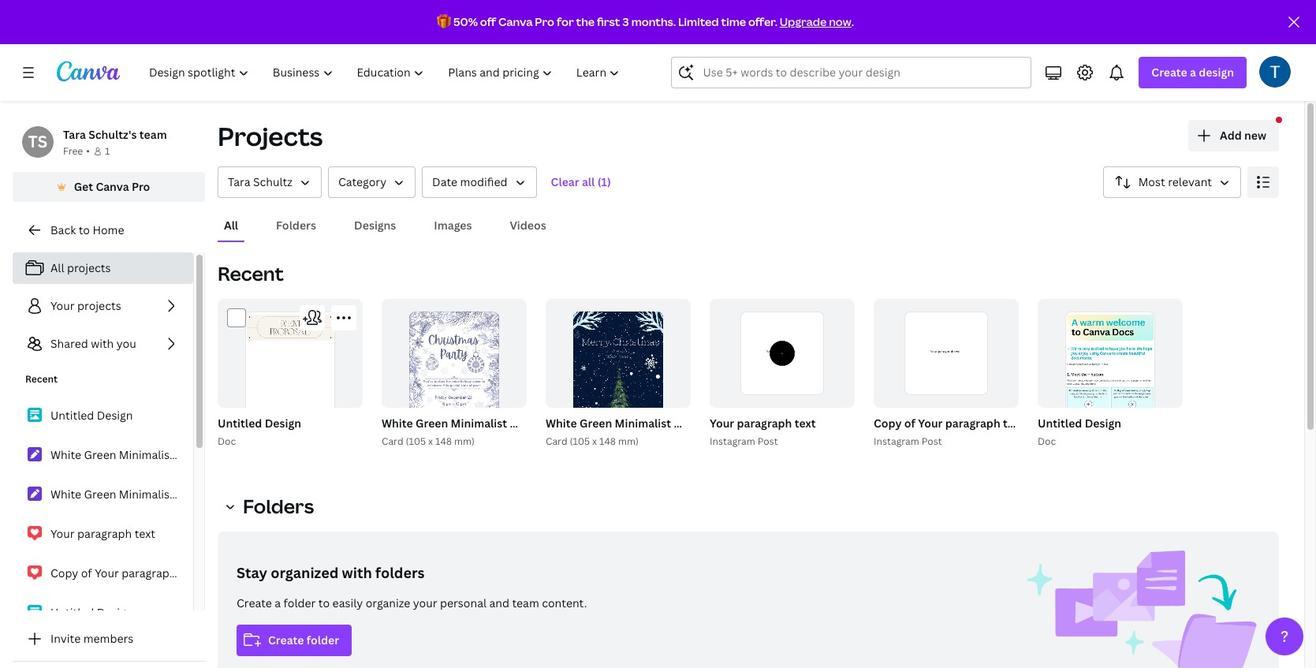 Task type: locate. For each thing, give the bounding box(es) containing it.
3 1 of 2 from the left
[[986, 389, 1008, 401]]

create
[[1152, 65, 1188, 80], [237, 596, 272, 611], [268, 633, 304, 648]]

2 untitled design doc from the left
[[1038, 416, 1122, 448]]

copy
[[874, 416, 902, 431], [50, 566, 78, 581]]

2 horizontal spatial 2
[[1004, 389, 1008, 401]]

1 horizontal spatial recent
[[218, 260, 284, 286]]

your
[[413, 596, 438, 611]]

pro
[[535, 14, 555, 29], [132, 179, 150, 194]]

1 horizontal spatial untitled design doc
[[1038, 416, 1122, 448]]

designs
[[354, 218, 396, 233]]

1 vertical spatial create
[[237, 596, 272, 611]]

0 horizontal spatial white
[[382, 416, 413, 431]]

1 horizontal spatial merry
[[674, 416, 706, 431]]

get
[[74, 179, 93, 194]]

of for your
[[993, 389, 1002, 401]]

0 vertical spatial pro
[[535, 14, 555, 29]]

1 horizontal spatial with
[[342, 563, 372, 582]]

2 vertical spatial create
[[268, 633, 304, 648]]

1 instagram from the left
[[710, 435, 756, 448]]

a inside dropdown button
[[1191, 65, 1197, 80]]

with up the easily
[[342, 563, 372, 582]]

0 horizontal spatial 2
[[511, 389, 516, 401]]

1 vertical spatial folders
[[243, 493, 314, 519]]

to right back
[[79, 223, 90, 238]]

1 horizontal spatial all
[[224, 218, 238, 233]]

designs button
[[348, 211, 403, 241]]

untitled design for 2nd untitled design "link"
[[50, 605, 133, 620]]

1 horizontal spatial post
[[922, 435, 943, 448]]

2 horizontal spatial 1 of 2
[[986, 389, 1008, 401]]

folders down schultz on the top of the page
[[276, 218, 316, 233]]

recent down all button
[[218, 260, 284, 286]]

untitled design up invite members
[[50, 605, 133, 620]]

2 x from the left
[[593, 435, 597, 448]]

tara left schultz on the top of the page
[[228, 174, 251, 189]]

0 vertical spatial team
[[140, 127, 167, 142]]

0 vertical spatial list
[[13, 252, 193, 360]]

2 list from the top
[[13, 399, 200, 630]]

stay organized with folders
[[237, 563, 425, 582]]

1 148 from the left
[[436, 435, 452, 448]]

0 horizontal spatial green
[[416, 416, 448, 431]]

minimalist
[[451, 416, 507, 431], [615, 416, 672, 431]]

0 horizontal spatial tara
[[63, 127, 86, 142]]

1 vertical spatial a
[[275, 596, 281, 611]]

a left design
[[1191, 65, 1197, 80]]

instagram inside copy of your paragraph text instagram post
[[874, 435, 920, 448]]

1 vertical spatial list
[[13, 399, 200, 630]]

clear all (1)
[[551, 174, 611, 189]]

0 horizontal spatial canva
[[96, 179, 129, 194]]

1 vertical spatial untitled design link
[[13, 597, 193, 630]]

clear
[[551, 174, 580, 189]]

2 instagram from the left
[[874, 435, 920, 448]]

post down copy of your paragraph text button
[[922, 435, 943, 448]]

shared with you
[[50, 336, 136, 351]]

instagram down your paragraph text button
[[710, 435, 756, 448]]

1 horizontal spatial copy
[[874, 416, 902, 431]]

top level navigation element
[[139, 57, 634, 88]]

1 horizontal spatial tara
[[228, 174, 251, 189]]

now
[[829, 14, 852, 29]]

canva right get
[[96, 179, 129, 194]]

recent down shared
[[25, 372, 58, 386]]

untitled design button
[[218, 414, 301, 434], [1038, 414, 1122, 434]]

0 horizontal spatial 1 of 2
[[494, 389, 516, 401]]

0 horizontal spatial all
[[50, 260, 64, 275]]

0 vertical spatial untitled design
[[50, 408, 133, 423]]

folders inside folders dropdown button
[[243, 493, 314, 519]]

1 horizontal spatial (105
[[570, 435, 590, 448]]

2 1 of 2 from the left
[[822, 389, 844, 401]]

untitled design link down shared with you link
[[13, 399, 193, 432]]

0 horizontal spatial portrait
[[630, 416, 672, 431]]

3 2 from the left
[[1004, 389, 1008, 401]]

1 vertical spatial canva
[[96, 179, 129, 194]]

2 untitled design from the top
[[50, 605, 133, 620]]

2 post from the left
[[922, 435, 943, 448]]

create inside dropdown button
[[1152, 65, 1188, 80]]

tara schultz's team
[[63, 127, 167, 142]]

0 vertical spatial untitled design link
[[13, 399, 193, 432]]

folders button
[[218, 491, 324, 522]]

1 vertical spatial folder
[[307, 633, 339, 648]]

1 horizontal spatial canva
[[499, 14, 533, 29]]

doc
[[218, 435, 236, 448], [1038, 435, 1057, 448]]

2 christmas from the left
[[709, 416, 764, 431]]

2 white from the left
[[546, 416, 577, 431]]

1 vertical spatial copy
[[50, 566, 78, 581]]

0 horizontal spatial untitled design button
[[218, 414, 301, 434]]

1 vertical spatial projects
[[77, 298, 121, 313]]

0 horizontal spatial christmas
[[545, 416, 599, 431]]

1 doc from the left
[[218, 435, 236, 448]]

0 horizontal spatial copy
[[50, 566, 78, 581]]

(1)
[[598, 174, 611, 189]]

50%
[[454, 14, 478, 29]]

0 vertical spatial tara
[[63, 127, 86, 142]]

create inside button
[[268, 633, 304, 648]]

to
[[79, 223, 90, 238], [319, 596, 330, 611]]

free •
[[63, 144, 90, 158]]

a
[[1191, 65, 1197, 80], [275, 596, 281, 611]]

organize
[[366, 596, 411, 611]]

projects for your projects
[[77, 298, 121, 313]]

recent
[[218, 260, 284, 286], [25, 372, 58, 386]]

post down your paragraph text button
[[758, 435, 778, 448]]

list containing untitled design
[[13, 399, 200, 630]]

1 horizontal spatial doc
[[1038, 435, 1057, 448]]

1 minimalist from the left
[[451, 416, 507, 431]]

merry for second white green minimalist merry christmas card portrait button from left
[[674, 416, 706, 431]]

0 horizontal spatial untitled design doc
[[218, 416, 301, 448]]

0 horizontal spatial recent
[[25, 372, 58, 386]]

with left you
[[91, 336, 114, 351]]

1 vertical spatial tara
[[228, 174, 251, 189]]

of for minimalist
[[500, 389, 509, 401]]

Date modified button
[[422, 166, 537, 198]]

videos
[[510, 218, 547, 233]]

create down stay
[[237, 596, 272, 611]]

x
[[429, 435, 433, 448], [593, 435, 597, 448]]

1 white from the left
[[382, 416, 413, 431]]

all
[[582, 174, 595, 189]]

2 for your
[[1004, 389, 1008, 401]]

invite members
[[50, 631, 134, 646]]

1 horizontal spatial mm)
[[619, 435, 639, 448]]

portrait
[[630, 416, 672, 431], [794, 416, 836, 431]]

schultz's
[[89, 127, 137, 142]]

0 horizontal spatial team
[[140, 127, 167, 142]]

1 mm) from the left
[[454, 435, 475, 448]]

upgrade
[[780, 14, 827, 29]]

canva right off
[[499, 14, 533, 29]]

all inside button
[[224, 218, 238, 233]]

1 horizontal spatial 2
[[839, 389, 844, 401]]

content.
[[542, 596, 587, 611]]

upgrade now button
[[780, 14, 852, 29]]

0 horizontal spatial (105
[[406, 435, 426, 448]]

1 horizontal spatial portrait
[[794, 416, 836, 431]]

create for create a folder to easily organize your personal and team content.
[[237, 596, 272, 611]]

0 horizontal spatial minimalist
[[451, 416, 507, 431]]

1 list from the top
[[13, 252, 193, 360]]

2 doc from the left
[[1038, 435, 1057, 448]]

team
[[140, 127, 167, 142], [512, 596, 540, 611]]

design
[[97, 408, 133, 423], [265, 416, 301, 431], [1085, 416, 1122, 431], [97, 605, 133, 620]]

untitled design for second untitled design "link" from the bottom of the page
[[50, 408, 133, 423]]

pro up back to home link
[[132, 179, 150, 194]]

all projects
[[50, 260, 111, 275]]

merry for 2nd white green minimalist merry christmas card portrait button from right
[[510, 416, 542, 431]]

canva inside button
[[96, 179, 129, 194]]

0 horizontal spatial a
[[275, 596, 281, 611]]

1 horizontal spatial to
[[319, 596, 330, 611]]

1
[[105, 144, 110, 158], [494, 389, 498, 401], [822, 389, 827, 401], [986, 389, 991, 401]]

untitled design link
[[13, 399, 193, 432], [13, 597, 193, 630]]

1 horizontal spatial 148
[[600, 435, 616, 448]]

1 horizontal spatial a
[[1191, 65, 1197, 80]]

2 mm) from the left
[[619, 435, 639, 448]]

Category button
[[328, 166, 416, 198]]

instagram
[[710, 435, 756, 448], [874, 435, 920, 448]]

.
[[852, 14, 854, 29]]

all down back
[[50, 260, 64, 275]]

1 (105 from the left
[[406, 435, 426, 448]]

to left the easily
[[319, 596, 330, 611]]

post inside your paragraph text instagram post
[[758, 435, 778, 448]]

0 vertical spatial recent
[[218, 260, 284, 286]]

a down organized
[[275, 596, 281, 611]]

folders up organized
[[243, 493, 314, 519]]

with
[[91, 336, 114, 351], [342, 563, 372, 582]]

1 horizontal spatial untitled design button
[[1038, 414, 1122, 434]]

tara inside button
[[228, 174, 251, 189]]

untitled design down shared with you
[[50, 408, 133, 423]]

1 merry from the left
[[510, 416, 542, 431]]

1 x from the left
[[429, 435, 433, 448]]

projects down back to home
[[67, 260, 111, 275]]

design
[[1200, 65, 1235, 80]]

(105
[[406, 435, 426, 448], [570, 435, 590, 448]]

1 horizontal spatial team
[[512, 596, 540, 611]]

your inside copy of your paragraph text instagram post
[[919, 416, 943, 431]]

1 2 from the left
[[511, 389, 516, 401]]

1 vertical spatial all
[[50, 260, 64, 275]]

0 vertical spatial with
[[91, 336, 114, 351]]

0 horizontal spatial x
[[429, 435, 433, 448]]

create for create a design
[[1152, 65, 1188, 80]]

untitled design link up members
[[13, 597, 193, 630]]

tara up free
[[63, 127, 86, 142]]

white green minimalist merry christmas card portrait button
[[382, 414, 672, 434], [546, 414, 836, 434]]

0 horizontal spatial instagram
[[710, 435, 756, 448]]

instagram down copy of your paragraph text button
[[874, 435, 920, 448]]

shared
[[50, 336, 88, 351]]

time
[[722, 14, 747, 29]]

0 vertical spatial a
[[1191, 65, 1197, 80]]

1 post from the left
[[758, 435, 778, 448]]

1 horizontal spatial green
[[580, 416, 612, 431]]

shared with you link
[[13, 328, 193, 360]]

tara
[[63, 127, 86, 142], [228, 174, 251, 189]]

0 horizontal spatial post
[[758, 435, 778, 448]]

1 untitled design from the top
[[50, 408, 133, 423]]

projects down all projects link
[[77, 298, 121, 313]]

1 christmas from the left
[[545, 416, 599, 431]]

paragraph
[[737, 416, 792, 431], [946, 416, 1001, 431], [77, 526, 132, 541], [122, 566, 176, 581]]

home
[[93, 223, 124, 238]]

0 horizontal spatial merry
[[510, 416, 542, 431]]

your
[[50, 298, 75, 313], [710, 416, 735, 431], [919, 416, 943, 431], [50, 526, 75, 541], [95, 566, 119, 581]]

untitled
[[50, 408, 94, 423], [218, 416, 262, 431], [1038, 416, 1083, 431], [50, 605, 94, 620]]

your inside your paragraph text instagram post
[[710, 416, 735, 431]]

1 of 2 for minimalist
[[494, 389, 516, 401]]

team right schultz's
[[140, 127, 167, 142]]

🎁
[[437, 14, 451, 29]]

0 horizontal spatial 148
[[436, 435, 452, 448]]

category
[[338, 174, 387, 189]]

untitled design
[[50, 408, 133, 423], [50, 605, 133, 620]]

1 1 of 2 from the left
[[494, 389, 516, 401]]

1 vertical spatial untitled design
[[50, 605, 133, 620]]

list
[[13, 252, 193, 360], [13, 399, 200, 630]]

your for your paragraph text instagram post
[[710, 416, 735, 431]]

1 vertical spatial with
[[342, 563, 372, 582]]

0 horizontal spatial doc
[[218, 435, 236, 448]]

1 of 2 for text
[[822, 389, 844, 401]]

all down the tara schultz
[[224, 218, 238, 233]]

christmas
[[545, 416, 599, 431], [709, 416, 764, 431]]

1 horizontal spatial white
[[546, 416, 577, 431]]

0 horizontal spatial mm)
[[454, 435, 475, 448]]

1 horizontal spatial pro
[[535, 14, 555, 29]]

tara for tara schultz's team
[[63, 127, 86, 142]]

0 horizontal spatial with
[[91, 336, 114, 351]]

1 vertical spatial team
[[512, 596, 540, 611]]

mm)
[[454, 435, 475, 448], [619, 435, 639, 448]]

post
[[758, 435, 778, 448], [922, 435, 943, 448]]

create down organized
[[268, 633, 304, 648]]

modified
[[460, 174, 508, 189]]

create left design
[[1152, 65, 1188, 80]]

pro inside button
[[132, 179, 150, 194]]

all inside list
[[50, 260, 64, 275]]

0 vertical spatial copy
[[874, 416, 902, 431]]

1 vertical spatial pro
[[132, 179, 150, 194]]

white for second white green minimalist merry christmas card portrait button from left
[[546, 416, 577, 431]]

2 merry from the left
[[674, 416, 706, 431]]

folder down the easily
[[307, 633, 339, 648]]

1 for copy
[[986, 389, 991, 401]]

1 horizontal spatial x
[[593, 435, 597, 448]]

0 vertical spatial projects
[[67, 260, 111, 275]]

your paragraph text link
[[13, 518, 193, 551]]

0 vertical spatial folders
[[276, 218, 316, 233]]

Owner button
[[218, 166, 322, 198]]

your paragraph text instagram post
[[710, 416, 816, 448]]

date
[[432, 174, 458, 189]]

0 vertical spatial all
[[224, 218, 238, 233]]

1 horizontal spatial 1 of 2
[[822, 389, 844, 401]]

merry
[[510, 416, 542, 431], [674, 416, 706, 431]]

new
[[1245, 128, 1267, 143]]

pro left for
[[535, 14, 555, 29]]

limited
[[679, 14, 719, 29]]

of for text
[[829, 389, 837, 401]]

folder down organized
[[284, 596, 316, 611]]

0 vertical spatial create
[[1152, 65, 1188, 80]]

team right and
[[512, 596, 540, 611]]

post inside copy of your paragraph text instagram post
[[922, 435, 943, 448]]

copy inside copy of your paragraph text instagram post
[[874, 416, 902, 431]]

relevant
[[1169, 174, 1213, 189]]

2 148 from the left
[[600, 435, 616, 448]]

1 horizontal spatial minimalist
[[615, 416, 672, 431]]

2
[[511, 389, 516, 401], [839, 389, 844, 401], [1004, 389, 1008, 401]]

your for your paragraph text
[[50, 526, 75, 541]]

list containing all projects
[[13, 252, 193, 360]]

1 horizontal spatial christmas
[[709, 416, 764, 431]]

1 horizontal spatial instagram
[[874, 435, 920, 448]]

2 2 from the left
[[839, 389, 844, 401]]

2 white green minimalist merry christmas card portrait button from the left
[[546, 414, 836, 434]]

None search field
[[672, 57, 1032, 88]]

0 horizontal spatial to
[[79, 223, 90, 238]]

0 horizontal spatial pro
[[132, 179, 150, 194]]

create a design
[[1152, 65, 1235, 80]]

tara for tara schultz
[[228, 174, 251, 189]]



Task type: vqa. For each thing, say whether or not it's contained in the screenshot.
community
no



Task type: describe. For each thing, give the bounding box(es) containing it.
you
[[117, 336, 136, 351]]

1 portrait from the left
[[630, 416, 672, 431]]

2 minimalist from the left
[[615, 416, 672, 431]]

back
[[50, 223, 76, 238]]

your for your projects
[[50, 298, 75, 313]]

first
[[597, 14, 621, 29]]

1 white green minimalist merry christmas card portrait button from the left
[[382, 414, 672, 434]]

most relevant
[[1139, 174, 1213, 189]]

paragraph inside your paragraph text instagram post
[[737, 416, 792, 431]]

invite
[[50, 631, 81, 646]]

1 untitled design button from the left
[[218, 414, 301, 434]]

videos button
[[504, 211, 553, 241]]

months.
[[632, 14, 676, 29]]

your projects link
[[13, 290, 193, 322]]

free
[[63, 144, 83, 158]]

tara schultz's team image
[[22, 126, 54, 158]]

your paragraph text
[[50, 526, 155, 541]]

invite members button
[[13, 623, 205, 655]]

most
[[1139, 174, 1166, 189]]

tara schultz
[[228, 174, 293, 189]]

copy for copy of your paragraph text
[[50, 566, 78, 581]]

1 vertical spatial recent
[[25, 372, 58, 386]]

and
[[490, 596, 510, 611]]

instagram inside your paragraph text instagram post
[[710, 435, 756, 448]]

paragraph inside copy of your paragraph text instagram post
[[946, 416, 1001, 431]]

1 for your
[[822, 389, 827, 401]]

tara schultz image
[[1260, 56, 1292, 88]]

members
[[83, 631, 134, 646]]

1 of 2 for your
[[986, 389, 1008, 401]]

1 for white
[[494, 389, 498, 401]]

Sort by button
[[1104, 166, 1242, 198]]

2 green from the left
[[580, 416, 612, 431]]

3
[[623, 14, 629, 29]]

all button
[[218, 211, 245, 241]]

add
[[1221, 128, 1243, 143]]

clear all (1) link
[[543, 166, 619, 198]]

off
[[480, 14, 496, 29]]

tara schultz's team element
[[22, 126, 54, 158]]

2 for text
[[839, 389, 844, 401]]

all for all projects
[[50, 260, 64, 275]]

images button
[[428, 211, 479, 241]]

offer.
[[749, 14, 778, 29]]

folder inside create folder button
[[307, 633, 339, 648]]

of inside copy of your paragraph text instagram post
[[905, 416, 916, 431]]

your paragraph text button
[[710, 414, 816, 434]]

copy for copy of your paragraph text instagram post
[[874, 416, 902, 431]]

1 untitled design doc from the left
[[218, 416, 301, 448]]

get canva pro
[[74, 179, 150, 194]]

0 vertical spatial to
[[79, 223, 90, 238]]

create for create folder
[[268, 633, 304, 648]]

stay
[[237, 563, 267, 582]]

back to home
[[50, 223, 124, 238]]

all projects link
[[13, 252, 193, 284]]

🎁 50% off canva pro for the first 3 months. limited time offer. upgrade now .
[[437, 14, 854, 29]]

create a design button
[[1140, 57, 1247, 88]]

text inside copy of your paragraph text instagram post
[[1004, 416, 1025, 431]]

schultz
[[253, 174, 293, 189]]

0 vertical spatial canva
[[499, 14, 533, 29]]

white for 2nd white green minimalist merry christmas card portrait button from right
[[382, 416, 413, 431]]

0 vertical spatial folder
[[284, 596, 316, 611]]

copy of your paragraph text instagram post
[[874, 416, 1025, 448]]

2 (105 from the left
[[570, 435, 590, 448]]

2 portrait from the left
[[794, 416, 836, 431]]

folders inside folders button
[[276, 218, 316, 233]]

create a folder to easily organize your personal and team content.
[[237, 596, 587, 611]]

copy of your paragraph text
[[50, 566, 200, 581]]

date modified
[[432, 174, 508, 189]]

personal
[[440, 596, 487, 611]]

1 green from the left
[[416, 416, 448, 431]]

a for design
[[1191, 65, 1197, 80]]

projects
[[218, 119, 323, 153]]

create folder button
[[237, 625, 352, 656]]

copy of your paragraph text link
[[13, 557, 200, 590]]

1 untitled design link from the top
[[13, 399, 193, 432]]

a for folder
[[275, 596, 281, 611]]

easily
[[333, 596, 363, 611]]

of inside list
[[81, 566, 92, 581]]

1 white green minimalist merry christmas card portrait card (105 x 148 mm) from the left
[[382, 416, 672, 448]]

back to home link
[[13, 215, 205, 246]]

projects for all projects
[[67, 260, 111, 275]]

2 untitled design link from the top
[[13, 597, 193, 630]]

2 for minimalist
[[511, 389, 516, 401]]

copy of your paragraph text button
[[874, 414, 1025, 434]]

2 untitled design button from the left
[[1038, 414, 1122, 434]]

folders
[[376, 563, 425, 582]]

add new
[[1221, 128, 1267, 143]]

folders button
[[270, 211, 323, 241]]

1 vertical spatial to
[[319, 596, 330, 611]]

organized
[[271, 563, 339, 582]]

the
[[576, 14, 595, 29]]

create folder
[[268, 633, 339, 648]]

your projects
[[50, 298, 121, 313]]

2 white green minimalist merry christmas card portrait card (105 x 148 mm) from the left
[[546, 416, 836, 448]]

get canva pro button
[[13, 172, 205, 202]]

for
[[557, 14, 574, 29]]

all for all
[[224, 218, 238, 233]]

add new button
[[1189, 120, 1280, 151]]

Search search field
[[703, 58, 1001, 88]]

text inside your paragraph text instagram post
[[795, 416, 816, 431]]

images
[[434, 218, 472, 233]]

•
[[86, 144, 90, 158]]



